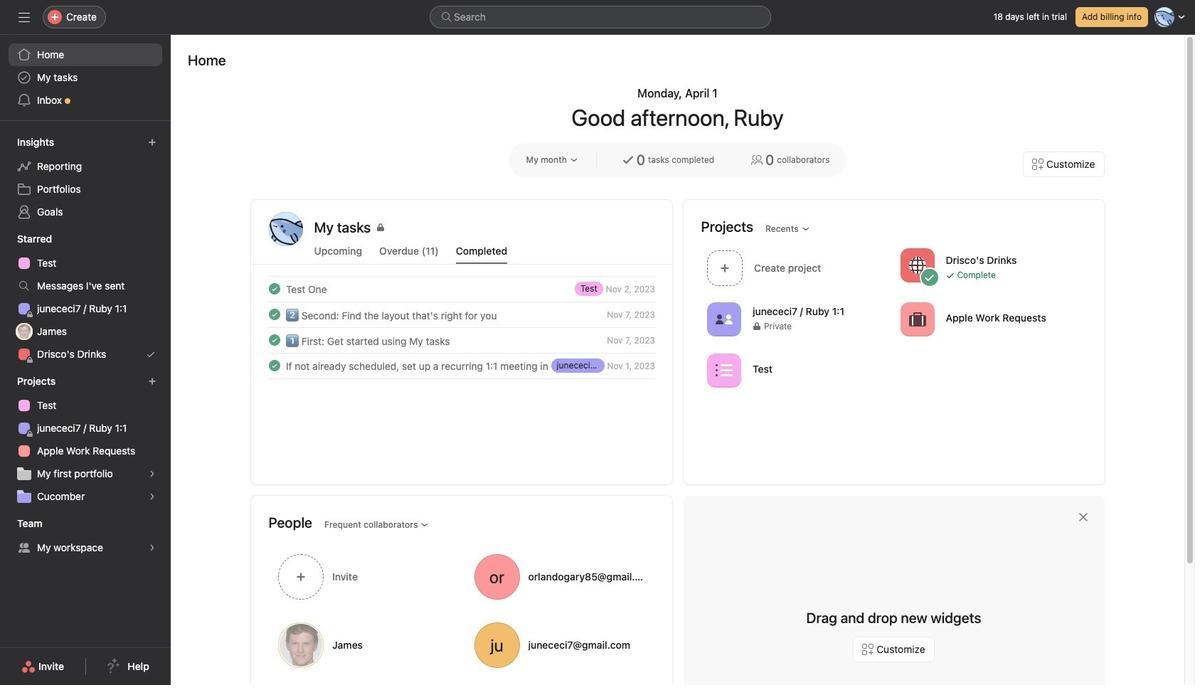 Task type: describe. For each thing, give the bounding box(es) containing it.
new insights image
[[148, 138, 157, 147]]

global element
[[0, 35, 171, 120]]

completed image for second completed option from the top
[[266, 306, 283, 323]]

briefcase image
[[909, 311, 926, 328]]

see details, my first portfolio image
[[148, 470, 157, 478]]

2 completed checkbox from the top
[[266, 306, 283, 323]]

3 completed checkbox from the top
[[266, 357, 283, 374]]

hide sidebar image
[[19, 11, 30, 23]]

1 list item from the top
[[252, 276, 672, 302]]

view profile image
[[269, 212, 303, 246]]

teams element
[[0, 511, 171, 562]]

new project or portfolio image
[[148, 377, 157, 386]]

3 list item from the top
[[252, 327, 672, 353]]



Task type: vqa. For each thing, say whether or not it's contained in the screenshot.
Task name text field within the 5️⃣ Fifth: Save time by collaborating in Asana cell
no



Task type: locate. For each thing, give the bounding box(es) containing it.
2 vertical spatial completed checkbox
[[266, 357, 283, 374]]

2 vertical spatial completed image
[[266, 332, 283, 349]]

completed image
[[266, 357, 283, 374]]

1 vertical spatial completed checkbox
[[266, 306, 283, 323]]

list box
[[430, 6, 772, 28]]

completed image for completed checkbox
[[266, 332, 283, 349]]

1 completed checkbox from the top
[[266, 280, 283, 298]]

Completed checkbox
[[266, 280, 283, 298], [266, 306, 283, 323], [266, 357, 283, 374]]

Completed checkbox
[[266, 332, 283, 349]]

1 vertical spatial completed image
[[266, 306, 283, 323]]

starred element
[[0, 226, 171, 369]]

0 vertical spatial completed checkbox
[[266, 280, 283, 298]]

list image
[[716, 362, 733, 379]]

people image
[[716, 311, 733, 328]]

insights element
[[0, 130, 171, 226]]

see details, cucomber image
[[148, 493, 157, 501]]

3 completed image from the top
[[266, 332, 283, 349]]

completed image for 3rd completed option from the bottom of the page
[[266, 280, 283, 298]]

0 vertical spatial completed image
[[266, 280, 283, 298]]

completed image
[[266, 280, 283, 298], [266, 306, 283, 323], [266, 332, 283, 349]]

dismiss image
[[1078, 512, 1089, 523]]

list item
[[252, 276, 672, 302], [252, 302, 672, 327], [252, 327, 672, 353], [252, 353, 672, 379]]

4 list item from the top
[[252, 353, 672, 379]]

see details, my workspace image
[[148, 544, 157, 552]]

2 completed image from the top
[[266, 306, 283, 323]]

2 list item from the top
[[252, 302, 672, 327]]

1 completed image from the top
[[266, 280, 283, 298]]

globe image
[[909, 257, 926, 274]]

projects element
[[0, 369, 171, 511]]



